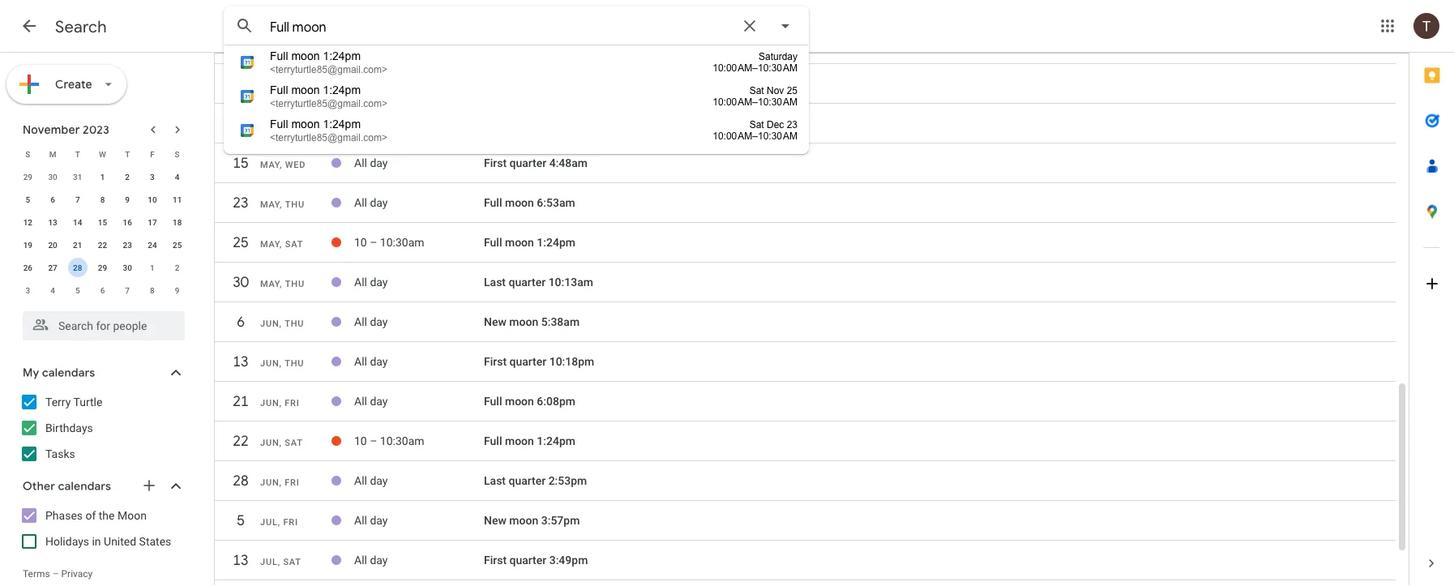 Task type: describe. For each thing, give the bounding box(es) containing it.
1 10:00 am–10:30 am from the top
[[713, 62, 798, 73]]

all for new moon 5:38am
[[354, 315, 367, 329]]

search
[[55, 16, 107, 37]]

birthdays
[[45, 421, 93, 435]]

all for last quarter 2:53pm
[[354, 474, 367, 487]]

16
[[123, 217, 132, 227]]

row containing 3
[[15, 279, 190, 302]]

full moon 1:24pm inside 25 row
[[484, 236, 576, 249]]

2:53pm
[[549, 474, 587, 487]]

my calendars button
[[3, 360, 201, 386]]

12 element
[[18, 212, 38, 232]]

m
[[49, 149, 56, 159]]

tue
[[285, 120, 303, 130]]

6:53am
[[537, 196, 575, 209]]

moon for 23
[[505, 196, 534, 209]]

jun for 22
[[260, 438, 279, 448]]

create
[[55, 77, 92, 92]]

10:30am for 22
[[380, 434, 424, 448]]

23 element
[[118, 235, 137, 255]]

last quarter 10:13am button
[[484, 275, 593, 289]]

sat dec 23
10:00 am–10:30 am element
[[678, 119, 798, 142]]

first quarter 3:49pm button
[[484, 554, 588, 567]]

moon for 5
[[509, 514, 539, 527]]

day for first quarter 10:18pm
[[370, 355, 388, 368]]

, for 6 link on the left of page
[[279, 319, 282, 329]]

, for the 22 link
[[279, 438, 282, 448]]

3:57pm
[[541, 514, 580, 527]]

13 for first quarter 10:18pm
[[232, 352, 248, 371]]

29 for october 29 "element"
[[23, 172, 32, 182]]

28 element
[[68, 258, 87, 277]]

1 s from the left
[[25, 149, 30, 159]]

full moon 6:53am button
[[484, 196, 575, 209]]

full moon 1:24pm for sat dec 23 10:00 am–10:30 am
[[270, 118, 361, 130]]

create button
[[6, 65, 126, 104]]

1:24pm for sat dec 23 10:00 am–10:30 am
[[323, 118, 361, 130]]

22 link
[[226, 426, 255, 456]]

holidays
[[45, 535, 89, 548]]

the
[[99, 509, 115, 522]]

october 31 element
[[68, 167, 87, 186]]

18 element
[[168, 212, 187, 232]]

in
[[92, 535, 101, 548]]

17
[[148, 217, 157, 227]]

– for 22 "row"
[[370, 434, 377, 448]]

29 element
[[93, 258, 112, 277]]

all for first quarter 10:18pm
[[354, 355, 367, 368]]

, for the 25 link in the left top of the page
[[280, 239, 282, 249]]

1 vertical spatial 7
[[75, 195, 80, 204]]

quarter for 2:53pm
[[509, 474, 546, 487]]

1 vertical spatial 8
[[150, 285, 155, 295]]

terry
[[45, 395, 71, 409]]

all day cell for first quarter 3:49pm
[[354, 547, 484, 573]]

31
[[73, 172, 82, 182]]

30 for october 30 element
[[48, 172, 57, 182]]

10 – 10:30am cell for 25
[[354, 229, 484, 255]]

10:30am for 25
[[380, 236, 424, 249]]

all day cell for full moon 6:08pm
[[354, 388, 484, 414]]

1 <terryturtle85@gmail.com> from the top
[[270, 64, 387, 75]]

10 for 22 "row"
[[354, 434, 367, 448]]

terms
[[23, 568, 50, 580]]

last quarter 2:53pm button
[[484, 474, 587, 487]]

23 inside sat dec 23 10:00 am–10:30 am
[[787, 119, 798, 130]]

15 for 15 element
[[98, 217, 107, 227]]

row containing 26
[[15, 256, 190, 279]]

november
[[23, 122, 80, 137]]

december 1 element
[[143, 258, 162, 277]]

november 2023
[[23, 122, 109, 137]]

12
[[23, 217, 32, 227]]

cell for 1 row
[[484, 71, 1388, 96]]

day for new moon 5:38am
[[370, 315, 388, 329]]

18
[[173, 217, 182, 227]]

moon for 25
[[505, 236, 534, 249]]

tasks
[[45, 447, 75, 461]]

first for first quarter 4:48am
[[484, 156, 507, 170]]

1:24pm inside 22 "row"
[[537, 434, 576, 448]]

jul , sat
[[260, 557, 301, 567]]

5 for december 5 element
[[75, 285, 80, 295]]

10:00 am–10:30 am for dec
[[713, 131, 798, 141]]

10 – 10:30am for 22
[[354, 434, 424, 448]]

first quarter 10:18pm button
[[484, 355, 595, 368]]

30 link
[[226, 268, 255, 297]]

sat for 25
[[285, 239, 303, 249]]

day inside 7 row
[[370, 117, 388, 130]]

my calendars
[[23, 366, 95, 380]]

4:48am
[[549, 156, 588, 170]]

0 horizontal spatial 4
[[50, 285, 55, 295]]

all inside 1 row
[[354, 77, 367, 90]]

other
[[23, 479, 55, 494]]

day for first quarter 4:48am
[[370, 156, 388, 170]]

last for 28
[[484, 474, 506, 487]]

december 4 element
[[43, 281, 62, 300]]

search image
[[229, 10, 261, 42]]

20
[[48, 240, 57, 250]]

1 for december 1 element
[[150, 263, 155, 272]]

go back image
[[19, 16, 39, 36]]

1 vertical spatial 9
[[175, 285, 180, 295]]

26
[[23, 263, 32, 272]]

1 13 row from the top
[[215, 347, 1396, 384]]

1 vertical spatial 2
[[175, 263, 180, 272]]

fri for 28
[[285, 478, 300, 488]]

14
[[73, 217, 82, 227]]

full inside 22 "row"
[[484, 434, 502, 448]]

new moon 3:57pm
[[484, 514, 580, 527]]

may , sat
[[260, 239, 303, 249]]

may for 15
[[260, 160, 280, 170]]

all for first quarter 3:49pm
[[354, 554, 367, 567]]

25 element
[[168, 235, 187, 255]]

full moon 1:24pm for saturday 10:00 am–10:30 am
[[270, 49, 361, 62]]

, for 15 'link'
[[280, 160, 282, 170]]

30 for 30 element
[[123, 263, 132, 272]]

2 t from the left
[[125, 149, 130, 159]]

22 for 22 element
[[98, 240, 107, 250]]

10 – 10:30am inside row
[[354, 37, 424, 50]]

2 all day cell from the top
[[354, 110, 484, 136]]

10 for 25 row
[[354, 236, 367, 249]]

add other calendars image
[[141, 478, 157, 494]]

6 link
[[226, 307, 255, 336]]

2023
[[83, 122, 109, 137]]

first quarter 4:48am
[[484, 156, 588, 170]]

jun , thu for 6
[[260, 319, 304, 329]]

december 7 element
[[118, 281, 137, 300]]

30 for 30 link
[[232, 273, 248, 291]]

terms – privacy
[[23, 568, 93, 580]]

all for first quarter 4:48am
[[354, 156, 367, 170]]

24
[[148, 240, 157, 250]]

0 vertical spatial 2
[[125, 172, 130, 182]]

10:13am
[[549, 275, 593, 289]]

, for 21 link
[[279, 398, 282, 408]]

all day for first quarter 10:18pm
[[354, 355, 388, 368]]

20 element
[[43, 235, 62, 255]]

23 for 23 link on the left top of the page
[[232, 193, 248, 212]]

nov
[[767, 85, 784, 96]]

10 – 10:30am cell inside row
[[354, 31, 484, 57]]

all day cell for last quarter 10:13am
[[354, 269, 484, 295]]

19
[[23, 240, 32, 250]]

f
[[150, 149, 155, 159]]

13 inside november 2023 "grid"
[[48, 217, 57, 227]]

jun for 6
[[260, 319, 279, 329]]

Search text field
[[270, 19, 730, 35]]

quarter for 10:13am
[[509, 275, 546, 289]]

0 vertical spatial 4
[[175, 172, 180, 182]]

december 5 element
[[68, 281, 87, 300]]

row containing 29
[[15, 165, 190, 188]]

1 row
[[215, 69, 1396, 106]]

5 row
[[215, 506, 1396, 543]]

saturday
[[759, 51, 798, 62]]

full inside 23 row
[[484, 196, 502, 209]]

sat nov 25
10:00 am–10:30 am element
[[678, 85, 798, 108]]

27
[[48, 263, 57, 272]]

all day cell for first quarter 4:48am
[[354, 150, 484, 176]]

turtle
[[73, 395, 102, 409]]

may for 23
[[260, 199, 280, 210]]

24 element
[[143, 235, 162, 255]]

28 link
[[226, 466, 255, 495]]

7 link
[[226, 109, 255, 138]]

thu for 6
[[285, 319, 304, 329]]

22 for the 22 link
[[232, 432, 248, 450]]

19 element
[[18, 235, 38, 255]]

jul for 5
[[260, 517, 278, 527]]

first quarter 4:48am button
[[484, 156, 588, 170]]

<terryturtle85@gmail.com> element for 25
[[270, 98, 387, 109]]

Search for people text field
[[32, 311, 175, 341]]

28 row
[[215, 466, 1396, 503]]

sat inside sat dec 23 10:00 am–10:30 am
[[750, 119, 764, 130]]

jun , sat
[[260, 438, 303, 448]]

sat inside "sat nov 25 10:00 am–10:30 am"
[[750, 85, 764, 96]]

25 inside "sat nov 25 10:00 am–10:30 am"
[[787, 85, 798, 96]]

may , wed for 15
[[260, 160, 306, 170]]

all day for new moon 3:57pm
[[354, 514, 388, 527]]

jun for 28
[[260, 478, 279, 488]]

jun for 21
[[260, 398, 279, 408]]

1 horizontal spatial 3
[[150, 172, 155, 182]]

1 <terryturtle85@gmail.com> element from the top
[[270, 64, 387, 75]]

first quarter 3:49pm
[[484, 554, 588, 567]]

all inside 7 row
[[354, 117, 367, 130]]

28 for 28 element
[[73, 263, 82, 272]]

, for 30 link
[[280, 279, 282, 289]]

fri for 5
[[283, 517, 298, 527]]

all day for last quarter 2:53pm
[[354, 474, 388, 487]]

all day for last quarter 10:13am
[[354, 275, 388, 289]]

7 row
[[215, 109, 1396, 146]]

sat nov 25 10:00 am–10:30 am
[[713, 85, 798, 107]]

may , wed for 1
[[260, 80, 306, 90]]

5 link
[[226, 506, 255, 535]]

october 29 element
[[18, 167, 38, 186]]

saturday 10:00 am–10:30 am
[[713, 51, 798, 73]]

21 for 21 link
[[232, 392, 248, 411]]

other calendars list
[[3, 503, 201, 555]]

dec
[[767, 119, 784, 130]]

last quarter 2:53pm
[[484, 474, 587, 487]]

5:38am
[[541, 315, 580, 329]]

jul , fri
[[260, 517, 298, 527]]

sat dec 23 10:00 am–10:30 am
[[713, 119, 798, 141]]

14 element
[[68, 212, 87, 232]]

10:18pm
[[549, 355, 595, 368]]

13 for first quarter 3:49pm
[[232, 551, 248, 570]]

of
[[86, 509, 96, 522]]

all day for full moon 6:08pm
[[354, 395, 388, 408]]

may for 7
[[260, 120, 280, 130]]

all day cell for new moon 3:57pm
[[354, 508, 484, 533]]

united
[[104, 535, 136, 548]]

full moon 6:53am
[[484, 196, 575, 209]]

1:24pm inside 25 row
[[537, 236, 576, 249]]

all for full moon 6:08pm
[[354, 395, 367, 408]]

full moon 1:24pm inside 22 "row"
[[484, 434, 576, 448]]

clear search image
[[734, 10, 766, 42]]

all day cell for first quarter 10:18pm
[[354, 349, 484, 375]]

15 element
[[93, 212, 112, 232]]

0 horizontal spatial 3
[[26, 285, 30, 295]]

october 30 element
[[43, 167, 62, 186]]

may , thu for 23
[[260, 199, 305, 210]]

states
[[139, 535, 171, 548]]



Task type: vqa. For each thing, say whether or not it's contained in the screenshot.


Task type: locate. For each thing, give the bounding box(es) containing it.
5 left jul , fri on the left bottom
[[236, 511, 244, 530]]

0 vertical spatial 10 – 10:30am cell
[[354, 31, 484, 57]]

0 vertical spatial wed
[[285, 80, 306, 90]]

13 link for first quarter 10:18pm
[[226, 347, 255, 376]]

6 row from the top
[[15, 256, 190, 279]]

28 cell
[[65, 256, 90, 279]]

1 full moon 1:24pm button from the top
[[484, 236, 576, 249]]

– inside 22 "row"
[[370, 434, 377, 448]]

list box containing full moon 1:24pm
[[225, 45, 808, 148]]

10:30am inside 22 "row"
[[380, 434, 424, 448]]

10 all day cell from the top
[[354, 508, 484, 533]]

may inside 25 row
[[260, 239, 280, 249]]

may right 30 link
[[260, 279, 280, 289]]

1 all day cell from the top
[[354, 71, 484, 96]]

7 for 7 link
[[236, 114, 244, 133]]

21 row
[[215, 387, 1396, 424]]

1 jun , fri from the top
[[260, 398, 300, 408]]

, for 7 link
[[280, 120, 282, 130]]

21 up the 22 link
[[232, 392, 248, 411]]

10:30am
[[380, 37, 424, 50], [380, 236, 424, 249], [380, 434, 424, 448]]

quarter inside 15 row
[[510, 156, 547, 170]]

3:49pm
[[549, 554, 588, 567]]

, for 23 link on the left top of the page
[[280, 199, 282, 210]]

1 vertical spatial <terryturtle85@gmail.com> element
[[270, 98, 387, 109]]

22 up 28 link
[[232, 432, 248, 450]]

jul right '5' link
[[260, 517, 278, 527]]

all day cell inside 5 row
[[354, 508, 484, 533]]

sat right the 22 link
[[285, 438, 303, 448]]

3 all day cell from the top
[[354, 150, 484, 176]]

1 13 link from the top
[[226, 347, 255, 376]]

0 horizontal spatial 29
[[23, 172, 32, 182]]

0 vertical spatial first
[[484, 156, 507, 170]]

may , thu
[[260, 199, 305, 210], [260, 279, 305, 289]]

0 vertical spatial fri
[[285, 398, 300, 408]]

jun , thu for 13
[[260, 358, 304, 368]]

4 all day cell from the top
[[354, 190, 484, 216]]

full moon 1:24pm button inside 25 row
[[484, 236, 576, 249]]

1 vertical spatial 4
[[50, 285, 55, 295]]

jun , fri for 21
[[260, 398, 300, 408]]

1 vertical spatial 13 row
[[215, 546, 1396, 583]]

thu up jun , sat in the left bottom of the page
[[285, 358, 304, 368]]

new down last quarter 2:53pm
[[484, 514, 507, 527]]

all inside 21 row
[[354, 395, 367, 408]]

full moon 1:24pm button for 22
[[484, 434, 576, 448]]

, inside 22 "row"
[[279, 438, 282, 448]]

6 all day cell from the top
[[354, 309, 484, 335]]

, inside 23 row
[[280, 199, 282, 210]]

may right 1 link
[[260, 80, 280, 90]]

30 down 23 element
[[123, 263, 132, 272]]

2 row from the top
[[15, 165, 190, 188]]

0 vertical spatial jul
[[260, 517, 278, 527]]

first for first quarter 3:49pm
[[484, 554, 507, 567]]

9 down december 2 element
[[175, 285, 180, 295]]

16 element
[[118, 212, 137, 232]]

21 for 21 element
[[73, 240, 82, 250]]

13 link down 6 link on the left of page
[[226, 347, 255, 376]]

thu
[[285, 199, 305, 210], [285, 279, 305, 289], [285, 319, 304, 329], [285, 358, 304, 368]]

5 up 12 element
[[26, 195, 30, 204]]

30 row
[[215, 268, 1396, 305]]

new moon 5:38am
[[484, 315, 580, 329]]

2 vertical spatial fri
[[283, 517, 298, 527]]

may for 25
[[260, 239, 280, 249]]

full moon 1:24pm
[[270, 49, 361, 62], [270, 84, 361, 96], [270, 118, 361, 130], [484, 236, 576, 249], [484, 434, 576, 448]]

2 10 – 10:30am from the top
[[354, 236, 424, 249]]

moon inside 25 row
[[505, 236, 534, 249]]

2 13 row from the top
[[215, 546, 1396, 583]]

fri up jul , sat
[[283, 517, 298, 527]]

– for cell for 10 – 10:30am row
[[370, 37, 377, 50]]

day for full moon 6:08pm
[[370, 395, 388, 408]]

day inside 15 row
[[370, 156, 388, 170]]

jul down jul , fri on the left bottom
[[260, 557, 278, 567]]

9 all from the top
[[354, 474, 367, 487]]

<terryturtle85@gmail.com> for 23
[[270, 132, 387, 143]]

all
[[354, 77, 367, 90], [354, 117, 367, 130], [354, 156, 367, 170], [354, 196, 367, 209], [354, 275, 367, 289], [354, 315, 367, 329], [354, 355, 367, 368], [354, 395, 367, 408], [354, 474, 367, 487], [354, 514, 367, 527], [354, 554, 367, 567]]

0 vertical spatial 15
[[232, 154, 248, 172]]

,
[[280, 80, 282, 90], [280, 120, 282, 130], [280, 160, 282, 170], [280, 199, 282, 210], [280, 239, 282, 249], [280, 279, 282, 289], [279, 319, 282, 329], [279, 358, 282, 368], [279, 398, 282, 408], [279, 438, 282, 448], [279, 478, 282, 488], [278, 517, 280, 527], [278, 557, 280, 567]]

other calendars button
[[3, 473, 201, 499]]

0 horizontal spatial 9
[[125, 195, 130, 204]]

<terryturtle85@gmail.com> element
[[270, 64, 387, 75], [270, 98, 387, 109], [270, 132, 387, 143]]

moon inside 23 row
[[505, 196, 534, 209]]

10:00 am–10:30 am down the saturday
[[713, 62, 798, 73]]

1 horizontal spatial 21
[[232, 392, 248, 411]]

list box
[[225, 45, 808, 148]]

row group
[[15, 165, 190, 302]]

day inside 21 row
[[370, 395, 388, 408]]

, for '5' link
[[278, 517, 280, 527]]

sat left nov
[[750, 85, 764, 96]]

7 all day cell from the top
[[354, 349, 484, 375]]

all day inside 28 row
[[354, 474, 388, 487]]

1 vertical spatial 6
[[100, 285, 105, 295]]

2 vertical spatial 23
[[123, 240, 132, 250]]

last
[[484, 275, 506, 289], [484, 474, 506, 487]]

7 inside 'element'
[[125, 285, 130, 295]]

full moon 1:24pm for sat nov 25 10:00 am–10:30 am
[[270, 84, 361, 96]]

3 10 – 10:30am cell from the top
[[354, 428, 484, 454]]

jul inside 5 row
[[260, 517, 278, 527]]

4
[[175, 172, 180, 182], [50, 285, 55, 295]]

3 10 – 10:30am from the top
[[354, 434, 424, 448]]

23 down 16
[[123, 240, 132, 250]]

all day cell
[[354, 71, 484, 96], [354, 110, 484, 136], [354, 150, 484, 176], [354, 190, 484, 216], [354, 269, 484, 295], [354, 309, 484, 335], [354, 349, 484, 375], [354, 388, 484, 414], [354, 468, 484, 494], [354, 508, 484, 533], [354, 547, 484, 573]]

2 all day from the top
[[354, 117, 388, 130]]

0 vertical spatial 9
[[125, 195, 130, 204]]

all day inside 1 row
[[354, 77, 388, 90]]

all day cell inside 6 row
[[354, 309, 484, 335]]

1 down 24 element
[[150, 263, 155, 272]]

4 down the 27 element at the top of page
[[50, 285, 55, 295]]

2 s from the left
[[175, 149, 180, 159]]

13 link
[[226, 347, 255, 376], [226, 546, 255, 575]]

21 element
[[68, 235, 87, 255]]

6 day from the top
[[370, 315, 388, 329]]

22
[[98, 240, 107, 250], [232, 432, 248, 450]]

sat for 22
[[285, 438, 303, 448]]

jun inside 22 "row"
[[260, 438, 279, 448]]

may inside 30 row
[[260, 279, 280, 289]]

0 vertical spatial 13 row
[[215, 347, 1396, 384]]

5 jun from the top
[[260, 478, 279, 488]]

0 vertical spatial 13
[[48, 217, 57, 227]]

all day inside 21 row
[[354, 395, 388, 408]]

row containing s
[[15, 143, 190, 165]]

last for 30
[[484, 275, 506, 289]]

4 all from the top
[[354, 196, 367, 209]]

day inside 30 row
[[370, 275, 388, 289]]

2 full moon 1:24pm button from the top
[[484, 434, 576, 448]]

25 up 30 link
[[232, 233, 248, 252]]

10 – 10:30am cell for 22
[[354, 428, 484, 454]]

thu inside 23 row
[[285, 199, 305, 210]]

6 down october 30 element
[[50, 195, 55, 204]]

15 inside 'link'
[[232, 154, 248, 172]]

25 link
[[226, 228, 255, 257]]

may , wed inside 15 row
[[260, 160, 306, 170]]

0 vertical spatial 10:00 am–10:30 am
[[713, 62, 798, 73]]

7
[[236, 114, 244, 133], [75, 195, 80, 204], [125, 285, 130, 295]]

2 may , thu from the top
[[260, 279, 305, 289]]

4 jun from the top
[[260, 438, 279, 448]]

last up new moon 3:57pm
[[484, 474, 506, 487]]

9 all day from the top
[[354, 474, 388, 487]]

jun inside 28 row
[[260, 478, 279, 488]]

10 all from the top
[[354, 514, 367, 527]]

2 10:30am from the top
[[380, 236, 424, 249]]

list box inside search box
[[225, 45, 808, 148]]

10 inside row
[[354, 37, 367, 50]]

1 vertical spatial 28
[[232, 471, 248, 490]]

1 vertical spatial may , thu
[[260, 279, 305, 289]]

all day for full moon 6:53am
[[354, 196, 388, 209]]

0 vertical spatial 5
[[26, 195, 30, 204]]

6:08pm
[[537, 395, 576, 408]]

8 all day cell from the top
[[354, 388, 484, 414]]

6 down 30 link
[[236, 313, 244, 331]]

moon inside 6 row
[[509, 315, 539, 329]]

0 vertical spatial 3
[[150, 172, 155, 182]]

calendars up terry turtle
[[42, 366, 95, 380]]

23 down 15 'link'
[[232, 193, 248, 212]]

11
[[173, 195, 182, 204]]

jun right 6 link on the left of page
[[260, 319, 279, 329]]

23 row
[[215, 188, 1396, 225]]

quarter up new moon 3:57pm
[[509, 474, 546, 487]]

may inside 23 row
[[260, 199, 280, 210]]

0 horizontal spatial 28
[[73, 263, 82, 272]]

day
[[370, 77, 388, 90], [370, 117, 388, 130], [370, 156, 388, 170], [370, 196, 388, 209], [370, 275, 388, 289], [370, 315, 388, 329], [370, 355, 388, 368], [370, 395, 388, 408], [370, 474, 388, 487], [370, 514, 388, 527], [370, 554, 388, 567]]

0 vertical spatial 10:30am
[[380, 37, 424, 50]]

2 jun , thu from the top
[[260, 358, 304, 368]]

1 new from the top
[[484, 315, 507, 329]]

may right 15 'link'
[[260, 160, 280, 170]]

row down the 2023
[[15, 143, 190, 165]]

2 10:00 am–10:30 am from the top
[[713, 96, 798, 107]]

2 vertical spatial 10 – 10:30am
[[354, 434, 424, 448]]

23 right dec
[[787, 119, 798, 130]]

full moon 6:08pm
[[484, 395, 576, 408]]

7 all day from the top
[[354, 355, 388, 368]]

day inside 1 row
[[370, 77, 388, 90]]

new moon 5:38am button
[[484, 315, 580, 329]]

quarter for 3:49pm
[[510, 554, 547, 567]]

my
[[23, 366, 39, 380]]

quarter up new moon 5:38am
[[509, 275, 546, 289]]

jun , fri
[[260, 398, 300, 408], [260, 478, 300, 488]]

may right the 25 link in the left top of the page
[[260, 239, 280, 249]]

2 up 16 element
[[125, 172, 130, 182]]

1 all day from the top
[[354, 77, 388, 90]]

search heading
[[55, 16, 107, 37]]

26 element
[[18, 258, 38, 277]]

1 horizontal spatial 1
[[150, 263, 155, 272]]

3
[[150, 172, 155, 182], [26, 285, 30, 295]]

calendars for my calendars
[[42, 366, 95, 380]]

3 first from the top
[[484, 554, 507, 567]]

9 day from the top
[[370, 474, 388, 487]]

, inside 28 row
[[279, 478, 282, 488]]

2 horizontal spatial 6
[[236, 313, 244, 331]]

1 jul from the top
[[260, 517, 278, 527]]

25 down 18
[[173, 240, 182, 250]]

, inside 25 row
[[280, 239, 282, 249]]

all day inside 6 row
[[354, 315, 388, 329]]

10 inside november 2023 "grid"
[[148, 195, 157, 204]]

6 down 29 element
[[100, 285, 105, 295]]

2 horizontal spatial 1
[[236, 74, 244, 93]]

4 may from the top
[[260, 199, 280, 210]]

1 thu from the top
[[285, 199, 305, 210]]

15 row
[[215, 148, 1396, 186]]

row containing 19
[[15, 233, 190, 256]]

13 up 20
[[48, 217, 57, 227]]

1 vertical spatial 10 – 10:30am
[[354, 236, 424, 249]]

terry turtle
[[45, 395, 102, 409]]

3 down 26 element
[[26, 285, 30, 295]]

1 horizontal spatial 8
[[150, 285, 155, 295]]

fri
[[285, 398, 300, 408], [285, 478, 300, 488], [283, 517, 298, 527]]

december 6 element
[[93, 281, 112, 300]]

13 down 6 link on the left of page
[[232, 352, 248, 371]]

1 vertical spatial 10 – 10:30am cell
[[354, 229, 484, 255]]

fri inside 28 row
[[285, 478, 300, 488]]

5 all day cell from the top
[[354, 269, 484, 295]]

0 horizontal spatial 25
[[173, 240, 182, 250]]

11 all from the top
[[354, 554, 367, 567]]

sat inside 13 row
[[283, 557, 301, 567]]

may , thu for 30
[[260, 279, 305, 289]]

all day inside 15 row
[[354, 156, 388, 170]]

13 row down 5 row in the bottom of the page
[[215, 546, 1396, 583]]

wed up tue
[[285, 80, 306, 90]]

terms link
[[23, 568, 50, 580]]

jun , fri inside 21 row
[[260, 398, 300, 408]]

cell
[[323, 31, 354, 57], [484, 31, 1388, 57], [484, 71, 1388, 96], [484, 110, 1388, 136]]

jun for 13
[[260, 358, 279, 368]]

all day cell for full moon 6:53am
[[354, 190, 484, 216]]

30 down m
[[48, 172, 57, 182]]

1 up 7 link
[[236, 74, 244, 93]]

9 all day cell from the top
[[354, 468, 484, 494]]

3 may from the top
[[260, 160, 280, 170]]

2 may , wed from the top
[[260, 160, 306, 170]]

8 all from the top
[[354, 395, 367, 408]]

28
[[73, 263, 82, 272], [232, 471, 248, 490]]

1 10 – 10:30am cell from the top
[[354, 31, 484, 57]]

jun up jun , sat in the left bottom of the page
[[260, 358, 279, 368]]

thu for 23
[[285, 199, 305, 210]]

3 <terryturtle85@gmail.com> element from the top
[[270, 132, 387, 143]]

29 inside october 29 "element"
[[23, 172, 32, 182]]

1 horizontal spatial 25
[[232, 233, 248, 252]]

2 vertical spatial <terryturtle85@gmail.com> element
[[270, 132, 387, 143]]

1 vertical spatial 13
[[232, 352, 248, 371]]

0 horizontal spatial s
[[25, 149, 30, 159]]

new moon 3:57pm button
[[484, 514, 580, 527]]

row down 29 element
[[15, 279, 190, 302]]

jul for 13
[[260, 557, 278, 567]]

sat left dec
[[750, 119, 764, 130]]

6 for december 6 element
[[100, 285, 105, 295]]

all day cell inside 15 row
[[354, 150, 484, 176]]

22 element
[[93, 235, 112, 255]]

1 horizontal spatial 7
[[125, 285, 130, 295]]

3 10:30am from the top
[[380, 434, 424, 448]]

10 inside 22 "row"
[[354, 434, 367, 448]]

0 horizontal spatial 30
[[48, 172, 57, 182]]

9
[[125, 195, 130, 204], [175, 285, 180, 295]]

2 thu from the top
[[285, 279, 305, 289]]

holidays in united states
[[45, 535, 171, 548]]

10 all day from the top
[[354, 514, 388, 527]]

0 horizontal spatial t
[[75, 149, 80, 159]]

7 up the 14 element
[[75, 195, 80, 204]]

jun , thu
[[260, 319, 304, 329], [260, 358, 304, 368]]

, inside 6 row
[[279, 319, 282, 329]]

none search field containing full moon 1:24pm
[[224, 6, 809, 154]]

may , wed up may , tue
[[260, 80, 306, 90]]

3 all day from the top
[[354, 156, 388, 170]]

5 inside row
[[236, 511, 244, 530]]

2 <terryturtle85@gmail.com> element from the top
[[270, 98, 387, 109]]

– inside 25 row
[[370, 236, 377, 249]]

thu right 6 link on the left of page
[[285, 319, 304, 329]]

2 13 link from the top
[[226, 546, 255, 575]]

jun
[[260, 319, 279, 329], [260, 358, 279, 368], [260, 398, 279, 408], [260, 438, 279, 448], [260, 478, 279, 488]]

11 all day from the top
[[354, 554, 388, 567]]

row up 29 element
[[15, 233, 190, 256]]

6 may from the top
[[260, 279, 280, 289]]

1:24pm
[[323, 49, 361, 62], [323, 84, 361, 96], [323, 118, 361, 130], [537, 236, 576, 249], [537, 434, 576, 448]]

all day inside 7 row
[[354, 117, 388, 130]]

3 row from the top
[[15, 188, 190, 211]]

3 10:00 am–10:30 am from the top
[[713, 131, 798, 141]]

10:30am inside 25 row
[[380, 236, 424, 249]]

0 horizontal spatial 23
[[123, 240, 132, 250]]

2 horizontal spatial 30
[[232, 273, 248, 291]]

last up new moon 5:38am
[[484, 275, 506, 289]]

2 horizontal spatial 25
[[787, 85, 798, 96]]

row up 22 element
[[15, 211, 190, 233]]

1 horizontal spatial 22
[[232, 432, 248, 450]]

2 vertical spatial <terryturtle85@gmail.com>
[[270, 132, 387, 143]]

sat inside 25 row
[[285, 239, 303, 249]]

tab list
[[1410, 53, 1454, 541]]

10 – 10:30am
[[354, 37, 424, 50], [354, 236, 424, 249], [354, 434, 424, 448]]

wed inside 15 row
[[285, 160, 306, 170]]

day for first quarter 3:49pm
[[370, 554, 388, 567]]

may , thu up may , sat
[[260, 199, 305, 210]]

full inside 21 row
[[484, 395, 502, 408]]

1 vertical spatial jun , fri
[[260, 478, 300, 488]]

0 vertical spatial may , wed
[[260, 80, 306, 90]]

10 – 10:30am inside 22 "row"
[[354, 434, 424, 448]]

1 day from the top
[[370, 77, 388, 90]]

privacy
[[61, 568, 93, 580]]

13 element
[[43, 212, 62, 232]]

all day inside 23 row
[[354, 196, 388, 209]]

moon inside 21 row
[[505, 395, 534, 408]]

1 row from the top
[[15, 143, 190, 165]]

quarter down new moon 3:57pm button
[[510, 554, 547, 567]]

2 all from the top
[[354, 117, 367, 130]]

2 may from the top
[[260, 120, 280, 130]]

all for new moon 3:57pm
[[354, 514, 367, 527]]

wed inside 1 row
[[285, 80, 306, 90]]

28 up '5' link
[[232, 471, 248, 490]]

1 t from the left
[[75, 149, 80, 159]]

17 element
[[143, 212, 162, 232]]

phases
[[45, 509, 83, 522]]

22 inside 22 element
[[98, 240, 107, 250]]

s right f
[[175, 149, 180, 159]]

all day cell inside 23 row
[[354, 190, 484, 216]]

november 2023 grid
[[15, 143, 190, 302]]

2 wed from the top
[[285, 160, 306, 170]]

11 element
[[168, 190, 187, 209]]

full
[[270, 49, 288, 62], [270, 84, 288, 96], [270, 118, 288, 130], [484, 196, 502, 209], [484, 236, 502, 249], [484, 395, 502, 408], [484, 434, 502, 448]]

13
[[48, 217, 57, 227], [232, 352, 248, 371], [232, 551, 248, 570]]

calendars up of
[[58, 479, 111, 494]]

0 vertical spatial 7
[[236, 114, 244, 133]]

, for 28 link
[[279, 478, 282, 488]]

7 inside row
[[236, 114, 244, 133]]

10 – 10:30am cell inside 22 "row"
[[354, 428, 484, 454]]

10 – 10:30am cell
[[354, 31, 484, 57], [354, 229, 484, 255], [354, 428, 484, 454]]

1 link
[[226, 69, 255, 98]]

0 vertical spatial 8
[[100, 195, 105, 204]]

10:00 am–10:30 am down dec
[[713, 131, 798, 141]]

jun , fri right 28 link
[[260, 478, 300, 488]]

1 vertical spatial last
[[484, 474, 506, 487]]

28 inside row
[[232, 471, 248, 490]]

new
[[484, 315, 507, 329], [484, 514, 507, 527]]

all day cell for last quarter 2:53pm
[[354, 468, 484, 494]]

0 vertical spatial last
[[484, 275, 506, 289]]

0 horizontal spatial 22
[[98, 240, 107, 250]]

row down w
[[15, 165, 190, 188]]

2 vertical spatial 13
[[232, 551, 248, 570]]

1 all from the top
[[354, 77, 367, 90]]

15 up 22 element
[[98, 217, 107, 227]]

may , wed down may , tue
[[260, 160, 306, 170]]

1 vertical spatial 22
[[232, 432, 248, 450]]

full moon 1:24pm button down full moon 6:53am button
[[484, 236, 576, 249]]

last inside 30 row
[[484, 275, 506, 289]]

quarter up full moon 6:53am
[[510, 156, 547, 170]]

7 for december 7 'element'
[[125, 285, 130, 295]]

2 vertical spatial 10:00 am–10:30 am
[[713, 131, 798, 141]]

quarter inside 30 row
[[509, 275, 546, 289]]

0 vertical spatial 28
[[73, 263, 82, 272]]

21 inside row
[[232, 392, 248, 411]]

december 9 element
[[168, 281, 187, 300]]

1 vertical spatial 23
[[232, 193, 248, 212]]

28 for 28 link
[[232, 471, 248, 490]]

0 horizontal spatial 8
[[100, 195, 105, 204]]

2 horizontal spatial 5
[[236, 511, 244, 530]]

30
[[48, 172, 57, 182], [123, 263, 132, 272], [232, 273, 248, 291]]

13 row
[[215, 347, 1396, 384], [215, 546, 1396, 583]]

sat for 13
[[283, 557, 301, 567]]

4 up 11 element
[[175, 172, 180, 182]]

7 day from the top
[[370, 355, 388, 368]]

0 vertical spatial <terryturtle85@gmail.com> element
[[270, 64, 387, 75]]

25 right nov
[[787, 85, 798, 96]]

10 – 10:30am for 25
[[354, 236, 424, 249]]

row group containing 29
[[15, 165, 190, 302]]

s up october 29 "element"
[[25, 149, 30, 159]]

30 up 6 link on the left of page
[[232, 273, 248, 291]]

other calendars
[[23, 479, 111, 494]]

8
[[100, 195, 105, 204], [150, 285, 155, 295]]

25 row
[[215, 228, 1396, 265]]

day for full moon 6:53am
[[370, 196, 388, 209]]

t up october 31 element
[[75, 149, 80, 159]]

1 vertical spatial 15
[[98, 217, 107, 227]]

may , thu inside 30 row
[[260, 279, 305, 289]]

28 inside cell
[[73, 263, 82, 272]]

25 for 25 element
[[173, 240, 182, 250]]

11 day from the top
[[370, 554, 388, 567]]

1 horizontal spatial s
[[175, 149, 180, 159]]

2 last from the top
[[484, 474, 506, 487]]

moon for 22
[[505, 434, 534, 448]]

2 first from the top
[[484, 355, 507, 368]]

cell for 10 – 10:30am row
[[484, 31, 1388, 57]]

3 jun from the top
[[260, 398, 279, 408]]

<terryturtle85@gmail.com> for 25
[[270, 98, 387, 109]]

10 element
[[143, 190, 162, 209]]

4 row from the top
[[15, 211, 190, 233]]

privacy link
[[61, 568, 93, 580]]

3 thu from the top
[[285, 319, 304, 329]]

6 row
[[215, 307, 1396, 345]]

my calendars list
[[3, 389, 201, 467]]

5
[[26, 195, 30, 204], [75, 285, 80, 295], [236, 511, 244, 530]]

5 all from the top
[[354, 275, 367, 289]]

0 vertical spatial 21
[[73, 240, 82, 250]]

21 link
[[226, 387, 255, 416]]

new inside 6 row
[[484, 315, 507, 329]]

1 vertical spatial <terryturtle85@gmail.com>
[[270, 98, 387, 109]]

may inside 15 row
[[260, 160, 280, 170]]

3 down f
[[150, 172, 155, 182]]

fri up jun , sat in the left bottom of the page
[[285, 398, 300, 408]]

1 vertical spatial jun , thu
[[260, 358, 304, 368]]

15
[[232, 154, 248, 172], [98, 217, 107, 227]]

day for new moon 3:57pm
[[370, 514, 388, 527]]

4 thu from the top
[[285, 358, 304, 368]]

10 day from the top
[[370, 514, 388, 527]]

row up december 6 element
[[15, 256, 190, 279]]

1 vertical spatial 10:00 am–10:30 am
[[713, 96, 798, 107]]

4 day from the top
[[370, 196, 388, 209]]

1 horizontal spatial 29
[[98, 263, 107, 272]]

full moon 1:24pm button for 25
[[484, 236, 576, 249]]

jun inside 13 row
[[260, 358, 279, 368]]

all day for new moon 5:38am
[[354, 315, 388, 329]]

22 up 29 element
[[98, 240, 107, 250]]

w
[[99, 149, 106, 159]]

None search field
[[0, 305, 201, 341]]

may for 1
[[260, 80, 280, 90]]

first down new moon 3:57pm button
[[484, 554, 507, 567]]

10 – 10:30am inside 25 row
[[354, 236, 424, 249]]

0 horizontal spatial 21
[[73, 240, 82, 250]]

0 vertical spatial may , thu
[[260, 199, 305, 210]]

10:30am inside row
[[380, 37, 424, 50]]

first inside 15 row
[[484, 156, 507, 170]]

1 jun , thu from the top
[[260, 319, 304, 329]]

sat right the 25 link in the left top of the page
[[285, 239, 303, 249]]

jun , thu right 6 link on the left of page
[[260, 319, 304, 329]]

1 inside row
[[236, 74, 244, 93]]

13 link down '5' link
[[226, 546, 255, 575]]

last quarter 10:13am
[[484, 275, 593, 289]]

15 link
[[226, 148, 255, 178]]

thu down may , sat
[[285, 279, 305, 289]]

first
[[484, 156, 507, 170], [484, 355, 507, 368], [484, 554, 507, 567]]

moon
[[118, 509, 147, 522]]

2 jun from the top
[[260, 358, 279, 368]]

fri for 21
[[285, 398, 300, 408]]

10 – 10:30am row
[[215, 31, 1396, 66]]

thu inside 30 row
[[285, 279, 305, 289]]

None search field
[[224, 6, 809, 154]]

full inside 25 row
[[484, 236, 502, 249]]

23 link
[[226, 188, 255, 217]]

10:00 am–10:30 am down nov
[[713, 96, 798, 107]]

wed
[[285, 80, 306, 90], [285, 160, 306, 170]]

quarter inside 28 row
[[509, 474, 546, 487]]

jul inside 13 row
[[260, 557, 278, 567]]

0 vertical spatial 22
[[98, 240, 107, 250]]

1 vertical spatial fri
[[285, 478, 300, 488]]

first up full moon 6:53am
[[484, 156, 507, 170]]

7 all from the top
[[354, 355, 367, 368]]

3 all from the top
[[354, 156, 367, 170]]

all day cell for new moon 5:38am
[[354, 309, 484, 335]]

fri inside 5 row
[[283, 517, 298, 527]]

december 3 element
[[18, 281, 38, 300]]

1 last from the top
[[484, 275, 506, 289]]

0 horizontal spatial 2
[[125, 172, 130, 182]]

1 vertical spatial wed
[[285, 160, 306, 170]]

1 vertical spatial 13 link
[[226, 546, 255, 575]]

row containing 5
[[15, 188, 190, 211]]

29 up december 6 element
[[98, 263, 107, 272]]

wed down tue
[[285, 160, 306, 170]]

1 vertical spatial 10:30am
[[380, 236, 424, 249]]

first up full moon 6:08pm "button" at the left bottom of page
[[484, 355, 507, 368]]

29
[[23, 172, 32, 182], [98, 263, 107, 272]]

27 element
[[43, 258, 62, 277]]

day inside 5 row
[[370, 514, 388, 527]]

jun right the 22 link
[[260, 438, 279, 448]]

quarter up full moon 6:08pm "button" at the left bottom of page
[[510, 355, 547, 368]]

7 down 30 element
[[125, 285, 130, 295]]

11 all day cell from the top
[[354, 547, 484, 573]]

december 8 element
[[143, 281, 162, 300]]

fri inside 21 row
[[285, 398, 300, 408]]

1 may , thu from the top
[[260, 199, 305, 210]]

1 for 1 link
[[236, 74, 244, 93]]

thu up may , sat
[[285, 199, 305, 210]]

0 vertical spatial calendars
[[42, 366, 95, 380]]

may for 30
[[260, 279, 280, 289]]

2 <terryturtle85@gmail.com> from the top
[[270, 98, 387, 109]]

1 10 – 10:30am from the top
[[354, 37, 424, 50]]

0 horizontal spatial 1
[[100, 172, 105, 182]]

6 all day from the top
[[354, 315, 388, 329]]

all day for first quarter 4:48am
[[354, 156, 388, 170]]

2 horizontal spatial 7
[[236, 114, 244, 133]]

may inside 7 row
[[260, 120, 280, 130]]

10 for cell for 10 – 10:30am row
[[354, 37, 367, 50]]

0 vertical spatial new
[[484, 315, 507, 329]]

0 vertical spatial <terryturtle85@gmail.com>
[[270, 64, 387, 75]]

, inside 15 row
[[280, 160, 282, 170]]

cell for 7 row
[[484, 110, 1388, 136]]

jun , fri right 21 link
[[260, 398, 300, 408]]

moon for 21
[[505, 395, 534, 408]]

0 horizontal spatial 5
[[26, 195, 30, 204]]

1 vertical spatial 1
[[100, 172, 105, 182]]

thu for 13
[[285, 358, 304, 368]]

1 vertical spatial 21
[[232, 392, 248, 411]]

7 row from the top
[[15, 279, 190, 302]]

29 left october 30 element
[[23, 172, 32, 182]]

0 vertical spatial 23
[[787, 119, 798, 130]]

22 inside the 22 link
[[232, 432, 248, 450]]

2 day from the top
[[370, 117, 388, 130]]

saturday
10:00 am–10:30 am element
[[678, 51, 798, 74]]

0 vertical spatial 29
[[23, 172, 32, 182]]

4 all day from the top
[[354, 196, 388, 209]]

all day cell inside 30 row
[[354, 269, 484, 295]]

1 vertical spatial new
[[484, 514, 507, 527]]

, for 1 link
[[280, 80, 282, 90]]

1 wed from the top
[[285, 80, 306, 90]]

2 vertical spatial 10:30am
[[380, 434, 424, 448]]

30 element
[[118, 258, 137, 277]]

1 vertical spatial jul
[[260, 557, 278, 567]]

december 2 element
[[168, 258, 187, 277]]

0 horizontal spatial 7
[[75, 195, 80, 204]]

1 vertical spatial first
[[484, 355, 507, 368]]

full moon 6:08pm button
[[484, 395, 576, 408]]

fri down jun , sat in the left bottom of the page
[[285, 478, 300, 488]]

8 down december 1 element
[[150, 285, 155, 295]]

1 down w
[[100, 172, 105, 182]]

quarter
[[510, 156, 547, 170], [509, 275, 546, 289], [510, 355, 547, 368], [509, 474, 546, 487], [510, 554, 547, 567]]

8 up 15 element
[[100, 195, 105, 204]]

15 down 7 link
[[232, 154, 248, 172]]

all inside 28 row
[[354, 474, 367, 487]]

0 horizontal spatial 6
[[50, 195, 55, 204]]

jul
[[260, 517, 278, 527], [260, 557, 278, 567]]

may , tue
[[260, 120, 303, 130]]

full moon 1:24pm button inside 22 "row"
[[484, 434, 576, 448]]

1 vertical spatial 5
[[75, 285, 80, 295]]

1:24pm for sat nov 25 10:00 am–10:30 am
[[323, 84, 361, 96]]

7 up 15 'link'
[[236, 114, 244, 133]]

all day inside 5 row
[[354, 514, 388, 527]]

1 vertical spatial 3
[[26, 285, 30, 295]]

all day cell inside 28 row
[[354, 468, 484, 494]]

thu for 30
[[285, 279, 305, 289]]

cell inside 1 row
[[484, 71, 1388, 96]]

jun , thu up jun , sat in the left bottom of the page
[[260, 358, 304, 368]]

10
[[354, 37, 367, 50], [148, 195, 157, 204], [354, 236, 367, 249], [354, 434, 367, 448]]

1 horizontal spatial 9
[[175, 285, 180, 295]]

may , thu down may , sat
[[260, 279, 305, 289]]

search options image
[[769, 10, 802, 42]]

new down last quarter 10:13am
[[484, 315, 507, 329]]

full moon 1:24pm button down full moon 6:08pm
[[484, 434, 576, 448]]

1 vertical spatial calendars
[[58, 479, 111, 494]]

2 jun , fri from the top
[[260, 478, 300, 488]]

1 horizontal spatial 6
[[100, 285, 105, 295]]

1 horizontal spatial 23
[[232, 193, 248, 212]]

, inside 7 row
[[280, 120, 282, 130]]

first for first quarter 10:18pm
[[484, 355, 507, 368]]

first quarter 10:18pm
[[484, 355, 595, 368]]

wed for 15
[[285, 160, 306, 170]]

22 row
[[215, 426, 1396, 464]]

15 inside november 2023 "grid"
[[98, 217, 107, 227]]

calendars for other calendars
[[58, 479, 111, 494]]

1 10:30am from the top
[[380, 37, 424, 50]]

1 first from the top
[[484, 156, 507, 170]]

29 inside 29 element
[[98, 263, 107, 272]]

row
[[15, 143, 190, 165], [15, 165, 190, 188], [15, 188, 190, 211], [15, 211, 190, 233], [15, 233, 190, 256], [15, 256, 190, 279], [15, 279, 190, 302]]

day inside 28 row
[[370, 474, 388, 487]]

all for last quarter 10:13am
[[354, 275, 367, 289]]

3 <terryturtle85@gmail.com> from the top
[[270, 132, 387, 143]]

row containing 12
[[15, 211, 190, 233]]

row up 15 element
[[15, 188, 190, 211]]

2 10 – 10:30am cell from the top
[[354, 229, 484, 255]]

phases of the moon
[[45, 509, 147, 522]]

all inside 5 row
[[354, 514, 367, 527]]



